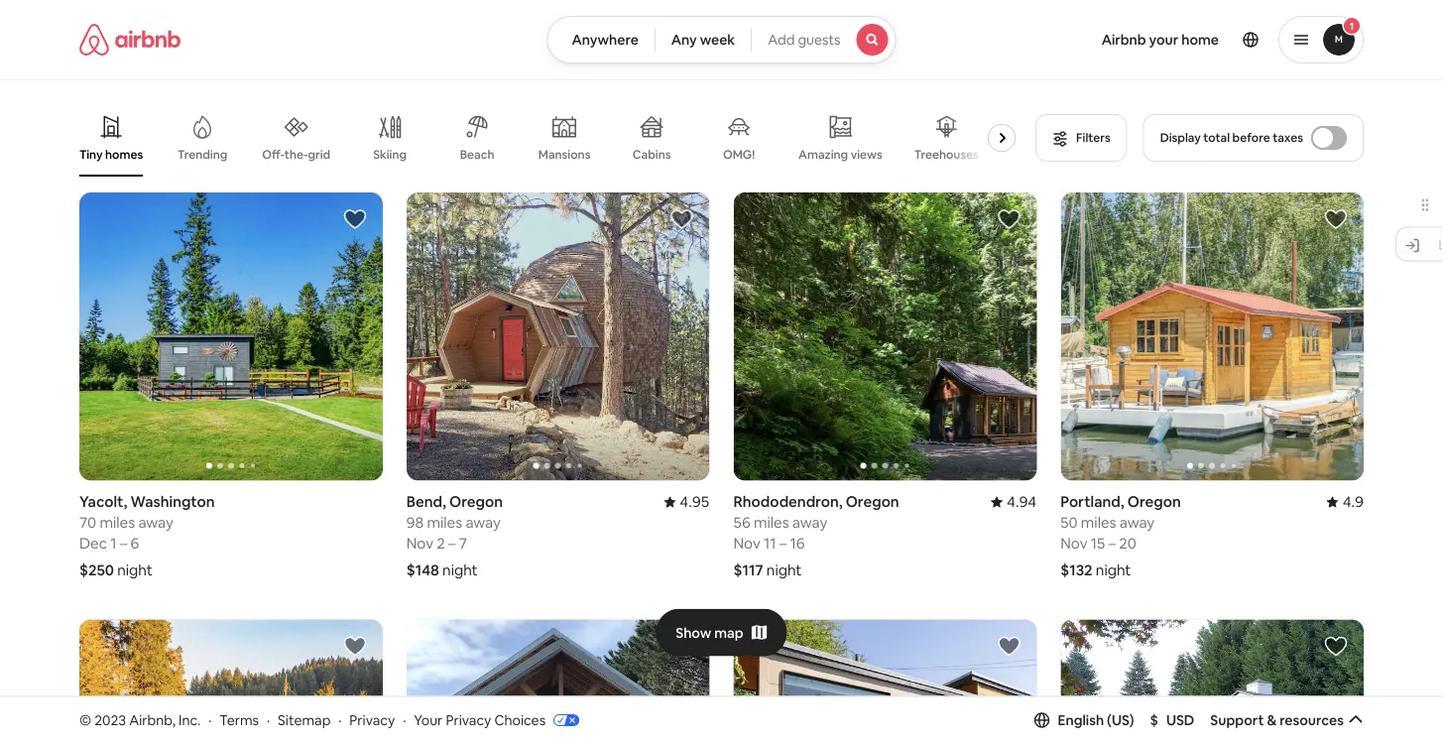 Task type: describe. For each thing, give the bounding box(es) containing it.
cabins
[[633, 147, 671, 162]]

$250
[[79, 560, 114, 580]]

&
[[1267, 711, 1277, 729]]

off-
[[262, 147, 285, 162]]

tiny
[[79, 147, 103, 162]]

week
[[700, 31, 735, 49]]

add guests
[[768, 31, 841, 49]]

omg!
[[723, 147, 755, 162]]

group containing off-the-grid
[[79, 99, 1024, 177]]

dec
[[79, 534, 107, 553]]

yacolt, washington 70 miles away dec 1 – 6 $250 night
[[79, 492, 215, 580]]

add to wishlist: yacolt, washington image
[[343, 207, 367, 231]]

home
[[1182, 31, 1219, 49]]

4.95 out of 5 average rating image
[[664, 492, 710, 511]]

add to wishlist: portland, oregon image
[[997, 634, 1021, 658]]

night for 16
[[767, 560, 802, 580]]

4.94
[[1007, 492, 1037, 511]]

2 privacy from the left
[[446, 711, 491, 729]]

add to wishlist: rhododendron, oregon image
[[997, 207, 1021, 231]]

– for 7
[[448, 534, 456, 553]]

english (us) button
[[1034, 711, 1134, 729]]

15
[[1091, 534, 1105, 553]]

your
[[1149, 31, 1179, 49]]

4 · from the left
[[403, 711, 406, 729]]

6
[[130, 534, 139, 553]]

70
[[79, 513, 96, 532]]

4.95
[[680, 492, 710, 511]]

4.9 out of 5 average rating image
[[1327, 492, 1364, 511]]

airbnb
[[1102, 31, 1146, 49]]

support
[[1211, 711, 1264, 729]]

mansions
[[538, 147, 591, 162]]

nov for 98
[[406, 534, 434, 553]]

– for 16
[[780, 534, 787, 553]]

1 inside yacolt, washington 70 miles away dec 1 – 6 $250 night
[[110, 534, 117, 553]]

washington
[[131, 492, 215, 511]]

homes
[[105, 147, 143, 162]]

english
[[1058, 711, 1104, 729]]

airbnb your home
[[1102, 31, 1219, 49]]

7
[[459, 534, 467, 553]]

show map button
[[656, 609, 787, 656]]

your privacy choices link
[[414, 711, 579, 730]]

your
[[414, 711, 443, 729]]

inc.
[[179, 711, 201, 729]]

miles for 1
[[100, 513, 135, 532]]

add guests button
[[751, 16, 896, 63]]

$148
[[406, 560, 439, 580]]

away for 6
[[138, 513, 173, 532]]

(us)
[[1107, 711, 1134, 729]]

night for 6
[[117, 560, 153, 580]]

© 2023 airbnb, inc. ·
[[79, 711, 212, 729]]

english (us)
[[1058, 711, 1134, 729]]

$132
[[1061, 560, 1093, 580]]

portland,
[[1061, 492, 1125, 511]]

privacy link
[[350, 711, 395, 729]]

terms · sitemap · privacy ·
[[220, 711, 406, 729]]

1 · from the left
[[209, 711, 212, 729]]

resources
[[1280, 711, 1344, 729]]

usd
[[1167, 711, 1195, 729]]

taxes
[[1273, 130, 1304, 145]]

before
[[1233, 130, 1270, 145]]

airbnb your home link
[[1090, 19, 1231, 61]]

anywhere button
[[547, 16, 656, 63]]

sitemap
[[278, 711, 331, 729]]

– for 20
[[1109, 534, 1116, 553]]

away for 20
[[1120, 513, 1155, 532]]

profile element
[[920, 0, 1364, 79]]

filters
[[1076, 130, 1111, 145]]

$
[[1150, 711, 1159, 729]]

add to wishlist: vancouver, washington image
[[1324, 634, 1348, 658]]

nov for 56
[[734, 534, 761, 553]]

2 · from the left
[[267, 711, 270, 729]]

3 · from the left
[[339, 711, 342, 729]]

display
[[1160, 130, 1201, 145]]



Task type: vqa. For each thing, say whether or not it's contained in the screenshot.
the middle Oregon
yes



Task type: locate. For each thing, give the bounding box(es) containing it.
3 oregon from the left
[[1128, 492, 1181, 511]]

airbnb,
[[129, 711, 176, 729]]

views
[[851, 147, 883, 162]]

– for 6
[[120, 534, 127, 553]]

1 horizontal spatial 1
[[1350, 19, 1354, 32]]

terms link
[[220, 711, 259, 729]]

miles inside portland, oregon 50 miles away nov 15 – 20 $132 night
[[1081, 513, 1117, 532]]

1 privacy from the left
[[350, 711, 395, 729]]

away inside yacolt, washington 70 miles away dec 1 – 6 $250 night
[[138, 513, 173, 532]]

night inside rhododendron, oregon 56 miles away nov 11 – 16 $117 night
[[767, 560, 802, 580]]

away inside rhododendron, oregon 56 miles away nov 11 – 16 $117 night
[[792, 513, 828, 532]]

1 miles from the left
[[100, 513, 135, 532]]

privacy right your
[[446, 711, 491, 729]]

2 nov from the left
[[734, 534, 761, 553]]

1 inside dropdown button
[[1350, 19, 1354, 32]]

away down washington
[[138, 513, 173, 532]]

add to wishlist: portland, oregon image
[[1324, 207, 1348, 231]]

treehouses
[[914, 147, 979, 162]]

·
[[209, 711, 212, 729], [267, 711, 270, 729], [339, 711, 342, 729], [403, 711, 406, 729]]

trending
[[178, 147, 227, 162]]

away for 16
[[792, 513, 828, 532]]

nov inside portland, oregon 50 miles away nov 15 – 20 $132 night
[[1061, 534, 1088, 553]]

16
[[790, 534, 805, 553]]

None search field
[[547, 16, 896, 63]]

1 horizontal spatial privacy
[[446, 711, 491, 729]]

portland, oregon 50 miles away nov 15 – 20 $132 night
[[1061, 492, 1181, 580]]

bend, oregon 98 miles away nov 2 – 7 $148 night
[[406, 492, 503, 580]]

0 horizontal spatial oregon
[[449, 492, 503, 511]]

nov down 56
[[734, 534, 761, 553]]

4 miles from the left
[[1081, 513, 1117, 532]]

miles for 11
[[754, 513, 789, 532]]

add
[[768, 31, 795, 49]]

filters button
[[1036, 114, 1128, 162]]

any
[[671, 31, 697, 49]]

1 vertical spatial 1
[[110, 534, 117, 553]]

beach
[[460, 147, 495, 162]]

3 night from the left
[[767, 560, 802, 580]]

tiny homes
[[79, 147, 143, 162]]

miles up the 2
[[427, 513, 462, 532]]

away inside bend, oregon 98 miles away nov 2 – 7 $148 night
[[466, 513, 501, 532]]

· right inc.
[[209, 711, 212, 729]]

nov inside bend, oregon 98 miles away nov 2 – 7 $148 night
[[406, 534, 434, 553]]

oregon inside bend, oregon 98 miles away nov 2 – 7 $148 night
[[449, 492, 503, 511]]

1 button
[[1279, 16, 1364, 63]]

rhododendron, oregon 56 miles away nov 11 – 16 $117 night
[[734, 492, 899, 580]]

none search field containing anywhere
[[547, 16, 896, 63]]

3 nov from the left
[[1061, 534, 1088, 553]]

2 horizontal spatial nov
[[1061, 534, 1088, 553]]

· left the privacy link
[[339, 711, 342, 729]]

3 – from the left
[[780, 534, 787, 553]]

nov down the 50
[[1061, 534, 1088, 553]]

nov inside rhododendron, oregon 56 miles away nov 11 – 16 $117 night
[[734, 534, 761, 553]]

show map
[[676, 624, 744, 641]]

56
[[734, 513, 751, 532]]

oregon for bend, oregon
[[449, 492, 503, 511]]

oregon for rhododendron, oregon
[[846, 492, 899, 511]]

1 night from the left
[[117, 560, 153, 580]]

map
[[715, 624, 744, 641]]

miles for 2
[[427, 513, 462, 532]]

nov left the 2
[[406, 534, 434, 553]]

98
[[406, 513, 424, 532]]

2
[[437, 534, 445, 553]]

night for 7
[[443, 560, 478, 580]]

skiing
[[373, 147, 407, 162]]

miles inside yacolt, washington 70 miles away dec 1 – 6 $250 night
[[100, 513, 135, 532]]

support & resources
[[1211, 711, 1344, 729]]

oregon inside portland, oregon 50 miles away nov 15 – 20 $132 night
[[1128, 492, 1181, 511]]

miles up 11
[[754, 513, 789, 532]]

night down 16
[[767, 560, 802, 580]]

miles inside rhododendron, oregon 56 miles away nov 11 – 16 $117 night
[[754, 513, 789, 532]]

bend,
[[406, 492, 446, 511]]

1
[[1350, 19, 1354, 32], [110, 534, 117, 553]]

oregon right 'rhododendron,' at the right bottom of page
[[846, 492, 899, 511]]

your privacy choices
[[414, 711, 546, 729]]

show
[[676, 624, 712, 641]]

– left 7
[[448, 534, 456, 553]]

add to wishlist: chinook, washington image
[[670, 634, 694, 658]]

night down 20
[[1096, 560, 1131, 580]]

oregon
[[449, 492, 503, 511], [846, 492, 899, 511], [1128, 492, 1181, 511]]

1 oregon from the left
[[449, 492, 503, 511]]

$117
[[734, 560, 763, 580]]

miles
[[100, 513, 135, 532], [427, 513, 462, 532], [754, 513, 789, 532], [1081, 513, 1117, 532]]

the-
[[285, 147, 308, 162]]

– inside rhododendron, oregon 56 miles away nov 11 – 16 $117 night
[[780, 534, 787, 553]]

display total before taxes button
[[1143, 114, 1364, 162]]

0 horizontal spatial nov
[[406, 534, 434, 553]]

choices
[[494, 711, 546, 729]]

privacy
[[350, 711, 395, 729], [446, 711, 491, 729]]

add to wishlist: eugene, oregon image
[[343, 634, 367, 658]]

miles inside bend, oregon 98 miles away nov 2 – 7 $148 night
[[427, 513, 462, 532]]

4 away from the left
[[1120, 513, 1155, 532]]

total
[[1204, 130, 1230, 145]]

night inside bend, oregon 98 miles away nov 2 – 7 $148 night
[[443, 560, 478, 580]]

2 oregon from the left
[[846, 492, 899, 511]]

4 night from the left
[[1096, 560, 1131, 580]]

1 away from the left
[[138, 513, 173, 532]]

away up 7
[[466, 513, 501, 532]]

2 night from the left
[[443, 560, 478, 580]]

– inside bend, oregon 98 miles away nov 2 – 7 $148 night
[[448, 534, 456, 553]]

$ usd
[[1150, 711, 1195, 729]]

anywhere
[[572, 31, 639, 49]]

– right 15
[[1109, 534, 1116, 553]]

yacolt,
[[79, 492, 127, 511]]

50
[[1061, 513, 1078, 532]]

add to wishlist: bend, oregon image
[[670, 207, 694, 231]]

rhododendron,
[[734, 492, 843, 511]]

terms
[[220, 711, 259, 729]]

oregon up 20
[[1128, 492, 1181, 511]]

0 vertical spatial 1
[[1350, 19, 1354, 32]]

2023
[[94, 711, 126, 729]]

– right 11
[[780, 534, 787, 553]]

nov
[[406, 534, 434, 553], [734, 534, 761, 553], [1061, 534, 1088, 553]]

–
[[120, 534, 127, 553], [448, 534, 456, 553], [780, 534, 787, 553], [1109, 534, 1116, 553]]

oregon inside rhododendron, oregon 56 miles away nov 11 – 16 $117 night
[[846, 492, 899, 511]]

sitemap link
[[278, 711, 331, 729]]

away inside portland, oregon 50 miles away nov 15 – 20 $132 night
[[1120, 513, 1155, 532]]

away up 16
[[792, 513, 828, 532]]

0 horizontal spatial 1
[[110, 534, 117, 553]]

1 nov from the left
[[406, 534, 434, 553]]

4 – from the left
[[1109, 534, 1116, 553]]

1 – from the left
[[120, 534, 127, 553]]

4.9
[[1343, 492, 1364, 511]]

miles for 15
[[1081, 513, 1117, 532]]

miles up 15
[[1081, 513, 1117, 532]]

display total before taxes
[[1160, 130, 1304, 145]]

support & resources button
[[1211, 711, 1364, 729]]

4.94 out of 5 average rating image
[[991, 492, 1037, 511]]

amazing views
[[799, 147, 883, 162]]

2 – from the left
[[448, 534, 456, 553]]

· left your
[[403, 711, 406, 729]]

– left 6
[[120, 534, 127, 553]]

night down 6
[[117, 560, 153, 580]]

1 horizontal spatial oregon
[[846, 492, 899, 511]]

away for 7
[[466, 513, 501, 532]]

oregon for portland, oregon
[[1128, 492, 1181, 511]]

– inside portland, oregon 50 miles away nov 15 – 20 $132 night
[[1109, 534, 1116, 553]]

night
[[117, 560, 153, 580], [443, 560, 478, 580], [767, 560, 802, 580], [1096, 560, 1131, 580]]

away up 20
[[1120, 513, 1155, 532]]

any week
[[671, 31, 735, 49]]

guests
[[798, 31, 841, 49]]

1 horizontal spatial nov
[[734, 534, 761, 553]]

· right terms
[[267, 711, 270, 729]]

20
[[1119, 534, 1137, 553]]

miles down the yacolt,
[[100, 513, 135, 532]]

3 away from the left
[[792, 513, 828, 532]]

3 miles from the left
[[754, 513, 789, 532]]

off-the-grid
[[262, 147, 330, 162]]

grid
[[308, 147, 330, 162]]

nov for 50
[[1061, 534, 1088, 553]]

– inside yacolt, washington 70 miles away dec 1 – 6 $250 night
[[120, 534, 127, 553]]

©
[[79, 711, 91, 729]]

2 horizontal spatial oregon
[[1128, 492, 1181, 511]]

night inside yacolt, washington 70 miles away dec 1 – 6 $250 night
[[117, 560, 153, 580]]

away
[[138, 513, 173, 532], [466, 513, 501, 532], [792, 513, 828, 532], [1120, 513, 1155, 532]]

any week button
[[655, 16, 752, 63]]

11
[[764, 534, 776, 553]]

night inside portland, oregon 50 miles away nov 15 – 20 $132 night
[[1096, 560, 1131, 580]]

privacy left your
[[350, 711, 395, 729]]

night down 7
[[443, 560, 478, 580]]

0 horizontal spatial privacy
[[350, 711, 395, 729]]

amazing
[[799, 147, 848, 162]]

2 miles from the left
[[427, 513, 462, 532]]

oregon up 7
[[449, 492, 503, 511]]

night for 20
[[1096, 560, 1131, 580]]

group
[[79, 99, 1024, 177], [79, 192, 383, 481], [406, 192, 710, 481], [734, 192, 1037, 481], [1061, 192, 1364, 481], [79, 619, 383, 744], [406, 619, 710, 744], [734, 619, 1037, 744], [1061, 619, 1364, 744]]

2 away from the left
[[466, 513, 501, 532]]



